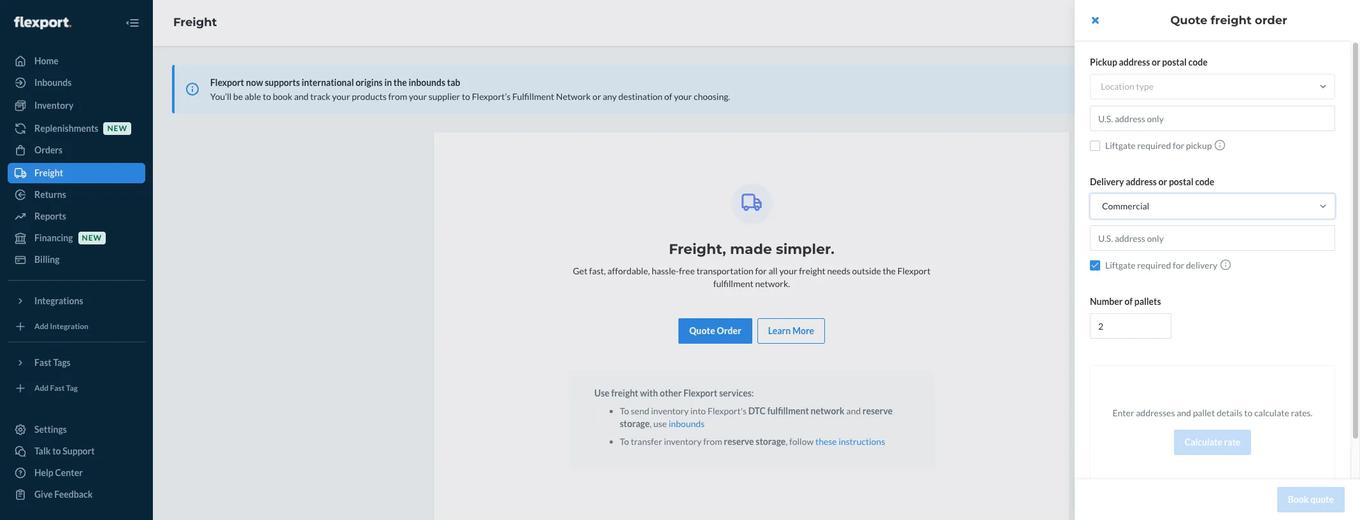 Task type: vqa. For each thing, say whether or not it's contained in the screenshot.
addresses
yes



Task type: locate. For each thing, give the bounding box(es) containing it.
address
[[1119, 57, 1150, 68], [1126, 176, 1157, 187]]

calculate rate
[[1185, 437, 1241, 448]]

or up type
[[1152, 57, 1160, 68]]

or for location type
[[1152, 57, 1160, 68]]

0 vertical spatial required
[[1137, 140, 1171, 151]]

and
[[1177, 408, 1191, 419]]

liftgate
[[1105, 140, 1136, 151], [1105, 260, 1136, 271]]

required for pickup
[[1137, 140, 1171, 151]]

required for delivery
[[1137, 260, 1171, 271]]

enter
[[1113, 408, 1134, 419]]

0 vertical spatial for
[[1173, 140, 1184, 151]]

for left delivery
[[1173, 260, 1184, 271]]

U.S. address only text field
[[1090, 106, 1335, 131]]

or for commercial
[[1159, 176, 1167, 187]]

for left pickup
[[1173, 140, 1184, 151]]

enter addresses and pallet details to calculate rates.
[[1113, 408, 1313, 419]]

1 vertical spatial required
[[1137, 260, 1171, 271]]

quote
[[1311, 494, 1334, 505]]

calculate
[[1185, 437, 1222, 448]]

book
[[1288, 494, 1309, 505]]

help center
[[1332, 237, 1344, 283]]

rates.
[[1291, 408, 1313, 419]]

center
[[1332, 237, 1344, 263]]

0 vertical spatial postal
[[1162, 57, 1187, 68]]

type
[[1136, 81, 1154, 92]]

None checkbox
[[1090, 140, 1100, 151]]

code down quote
[[1188, 57, 1208, 68]]

U.S. address only text field
[[1090, 226, 1335, 251]]

code down pickup
[[1195, 176, 1214, 187]]

for for pickup
[[1173, 140, 1184, 151]]

0 vertical spatial address
[[1119, 57, 1150, 68]]

1 vertical spatial or
[[1159, 176, 1167, 187]]

1 vertical spatial address
[[1126, 176, 1157, 187]]

address up location type
[[1119, 57, 1150, 68]]

pallets
[[1134, 296, 1161, 307]]

number of pallets
[[1090, 296, 1161, 307]]

None number field
[[1090, 313, 1172, 339]]

liftgate up delivery
[[1105, 140, 1136, 151]]

code
[[1188, 57, 1208, 68], [1195, 176, 1214, 187]]

liftgate up "number of pallets"
[[1105, 260, 1136, 271]]

1 vertical spatial postal
[[1169, 176, 1194, 187]]

for
[[1173, 140, 1184, 151], [1173, 260, 1184, 271]]

1 required from the top
[[1137, 140, 1171, 151]]

postal
[[1162, 57, 1187, 68], [1169, 176, 1194, 187]]

or down the liftgate required for pickup
[[1159, 176, 1167, 187]]

1 vertical spatial for
[[1173, 260, 1184, 271]]

to
[[1244, 408, 1253, 419]]

address for delivery
[[1126, 176, 1157, 187]]

postal for commercial
[[1169, 176, 1194, 187]]

2 liftgate from the top
[[1105, 260, 1136, 271]]

required up pallets
[[1137, 260, 1171, 271]]

None checkbox
[[1090, 260, 1100, 270]]

address up commercial
[[1126, 176, 1157, 187]]

required up delivery address or postal code
[[1137, 140, 1171, 151]]

book quote
[[1288, 494, 1334, 505]]

calculate rate button
[[1174, 430, 1251, 455]]

2 required from the top
[[1137, 260, 1171, 271]]

0 vertical spatial liftgate
[[1105, 140, 1136, 151]]

postal down pickup
[[1169, 176, 1194, 187]]

liftgate required for delivery
[[1105, 260, 1218, 271]]

details
[[1217, 408, 1243, 419]]

1 vertical spatial code
[[1195, 176, 1214, 187]]

or
[[1152, 57, 1160, 68], [1159, 176, 1167, 187]]

1 for from the top
[[1173, 140, 1184, 151]]

delivery address or postal code
[[1090, 176, 1214, 187]]

1 vertical spatial liftgate
[[1105, 260, 1136, 271]]

help
[[1332, 265, 1344, 283]]

0 vertical spatial code
[[1188, 57, 1208, 68]]

required
[[1137, 140, 1171, 151], [1137, 260, 1171, 271]]

calculate
[[1254, 408, 1289, 419]]

1 liftgate from the top
[[1105, 140, 1136, 151]]

close image
[[1092, 15, 1099, 25]]

pickup
[[1090, 57, 1117, 68]]

0 vertical spatial or
[[1152, 57, 1160, 68]]

2 for from the top
[[1173, 260, 1184, 271]]

postal down quote
[[1162, 57, 1187, 68]]



Task type: describe. For each thing, give the bounding box(es) containing it.
addresses
[[1136, 408, 1175, 419]]

for for delivery
[[1173, 260, 1184, 271]]

pickup
[[1186, 140, 1212, 151]]

liftgate required for pickup
[[1105, 140, 1212, 151]]

pallet
[[1193, 408, 1215, 419]]

quote
[[1170, 13, 1207, 27]]

location
[[1101, 81, 1134, 92]]

quote freight order
[[1170, 13, 1287, 27]]

order
[[1255, 13, 1287, 27]]

liftgate for liftgate required for delivery
[[1105, 260, 1136, 271]]

freight
[[1211, 13, 1252, 27]]

pickup address or postal code
[[1090, 57, 1208, 68]]

help center button
[[1326, 228, 1351, 293]]

code for pickup address or postal code
[[1188, 57, 1208, 68]]

postal for location type
[[1162, 57, 1187, 68]]

address for pickup
[[1119, 57, 1150, 68]]

delivery
[[1186, 260, 1218, 271]]

book quote button
[[1277, 487, 1345, 513]]

commercial
[[1102, 201, 1149, 212]]

of
[[1125, 296, 1133, 307]]

liftgate for liftgate required for pickup
[[1105, 140, 1136, 151]]

location type
[[1101, 81, 1154, 92]]

number
[[1090, 296, 1123, 307]]

rate
[[1224, 437, 1241, 448]]

delivery
[[1090, 176, 1124, 187]]

code for delivery address or postal code
[[1195, 176, 1214, 187]]



